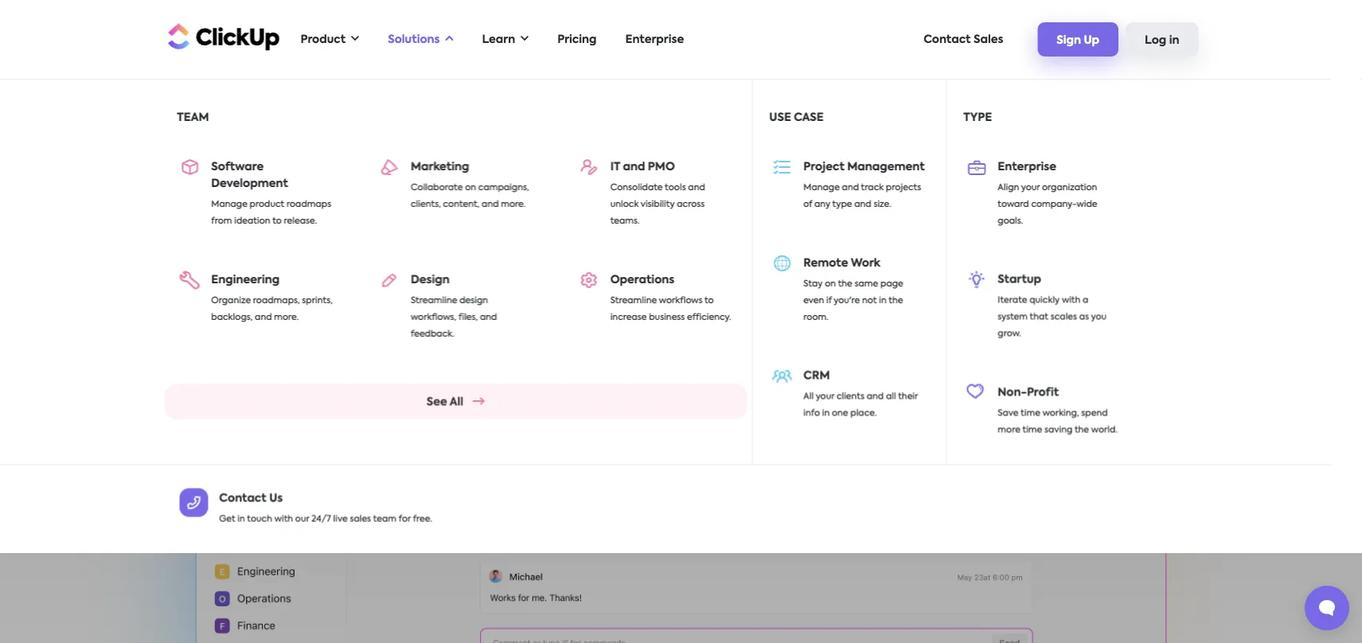 Task type: describe. For each thing, give the bounding box(es) containing it.
place.
[[850, 409, 877, 418]]

workflows,
[[411, 313, 456, 322]]

tools
[[665, 184, 686, 192]]

room.
[[804, 313, 829, 322]]

up
[[1084, 35, 1099, 46]]

contact for contact sales
[[924, 34, 971, 45]]

business
[[649, 313, 685, 322]]

as
[[1079, 313, 1089, 322]]

manage product roadmaps from ideation to release.
[[211, 200, 331, 226]]

time tracking button
[[544, 102, 635, 176]]

log in link
[[1126, 22, 1199, 56]]

sales
[[350, 515, 371, 524]]

same
[[855, 280, 878, 288]]

in inside stay on the same page even if you're not in the room.
[[879, 296, 887, 305]]

sprints,
[[302, 296, 333, 305]]

collaborate
[[411, 184, 463, 192]]

spend
[[1081, 409, 1108, 418]]

crm
[[804, 370, 830, 381]]

efficiency.
[[687, 313, 731, 322]]

learn button
[[474, 23, 537, 56]]

1 horizontal spatial the
[[889, 296, 903, 305]]

24/7
[[311, 515, 331, 524]]

0 vertical spatial time
[[1021, 409, 1040, 418]]

iterate
[[998, 296, 1027, 305]]

sign up
[[1057, 35, 1099, 46]]

save time working, spend more time saving the world.
[[998, 409, 1118, 435]]

one
[[832, 409, 848, 418]]

files,
[[459, 313, 478, 322]]

clickup image
[[164, 21, 280, 52]]

more
[[998, 426, 1021, 435]]

contact us
[[219, 493, 283, 504]]

profit
[[1027, 387, 1059, 398]]

of
[[804, 200, 812, 209]]

manage and track projects of any type and size.
[[804, 184, 921, 209]]

to inside manage product roadmaps from ideation to release.
[[272, 217, 282, 226]]

feedback.
[[411, 330, 454, 338]]

iterate quickly with a system that scales as you grow.
[[998, 296, 1107, 338]]

save
[[998, 409, 1019, 418]]

not
[[862, 296, 877, 305]]

in inside the all your clients and all their info in one place.
[[822, 409, 830, 418]]

remote work
[[804, 257, 880, 269]]

1 ai button from the left
[[178, 102, 269, 176]]

and inside consolidate tools and unlock visibility across teams.
[[688, 184, 705, 192]]

organization
[[1042, 184, 1097, 192]]

development
[[211, 178, 288, 189]]

goals.
[[998, 217, 1023, 226]]

0 vertical spatial enterprise
[[625, 34, 684, 45]]

software
[[211, 161, 264, 172]]

sales
[[974, 34, 1003, 45]]

type
[[832, 200, 852, 209]]

ai for 2nd ai button from right
[[218, 158, 229, 169]]

software development
[[211, 161, 288, 189]]

free.
[[413, 515, 432, 524]]

visibility
[[641, 200, 675, 209]]

company-
[[1031, 200, 1077, 209]]

ai for second ai button
[[1042, 158, 1053, 169]]

streamline design workflows, files, and feedback.
[[411, 296, 497, 338]]

sprints
[[387, 158, 426, 169]]

and inside the collaborate on campaigns, clients, content, and more.
[[482, 200, 499, 209]]

streamline for operations
[[610, 296, 657, 305]]

marketing
[[411, 161, 469, 172]]

all
[[886, 393, 896, 401]]

and inside the all your clients and all their info in one place.
[[867, 393, 884, 401]]

collaborate on campaigns, clients, content, and more.
[[411, 184, 529, 209]]

consolidate tools and unlock visibility across teams.
[[610, 184, 705, 226]]

chat button
[[635, 102, 727, 176]]

on for marketing
[[465, 184, 476, 192]]

with inside iterate quickly with a system that scales as you grow.
[[1062, 296, 1081, 305]]

see all
[[426, 397, 463, 408]]

work
[[851, 257, 880, 269]]

solutions
[[388, 34, 440, 45]]

wide
[[1077, 200, 1097, 209]]

touch
[[247, 515, 272, 524]]

engineering
[[211, 274, 280, 285]]

pricing link
[[549, 23, 605, 56]]

even
[[804, 296, 824, 305]]

align
[[998, 184, 1019, 192]]

scales
[[1051, 313, 1077, 322]]

0 horizontal spatial all
[[450, 397, 463, 408]]

for
[[399, 515, 411, 524]]

from
[[211, 217, 232, 226]]

product
[[301, 34, 346, 45]]

1 vertical spatial with
[[274, 515, 293, 524]]

in right 'get'
[[237, 515, 245, 524]]

projects button
[[818, 102, 910, 176]]

project
[[804, 161, 845, 172]]

you're
[[834, 296, 860, 305]]



Task type: vqa. For each thing, say whether or not it's contained in the screenshot.


Task type: locate. For each thing, give the bounding box(es) containing it.
your inside align your organization toward company-wide goals.
[[1021, 184, 1040, 192]]

all up info
[[804, 393, 814, 401]]

0 horizontal spatial ai button
[[178, 102, 269, 176]]

0 vertical spatial contact
[[924, 34, 971, 45]]

manage for software development
[[211, 200, 248, 209]]

see all link
[[164, 384, 747, 419]]

ai up development
[[218, 158, 229, 169]]

time down non-profit
[[1021, 409, 1040, 418]]

2 streamline from the left
[[610, 296, 657, 305]]

ideation
[[234, 217, 270, 226]]

1 vertical spatial on
[[825, 280, 836, 288]]

0 vertical spatial your
[[1021, 184, 1040, 192]]

on inside the collaborate on campaigns, clients, content, and more.
[[465, 184, 476, 192]]

their
[[898, 393, 918, 401]]

page
[[881, 280, 903, 288]]

contact sales link
[[916, 23, 1011, 56]]

pricing
[[557, 34, 597, 45]]

1 horizontal spatial ai
[[1042, 158, 1053, 169]]

world.
[[1091, 426, 1118, 435]]

time tracking
[[551, 158, 628, 169]]

remote
[[804, 257, 848, 269]]

0 horizontal spatial enterprise
[[625, 34, 684, 45]]

ai button up development
[[178, 102, 269, 176]]

1 horizontal spatial ai button
[[1002, 102, 1093, 176]]

projects
[[842, 158, 887, 169]]

use case
[[769, 112, 824, 123]]

streamline workflows to increase business efficiency.
[[610, 296, 731, 322]]

project management
[[804, 161, 925, 172]]

our
[[295, 515, 309, 524]]

product
[[250, 200, 284, 209]]

your for crm
[[816, 393, 834, 401]]

0 vertical spatial manage
[[804, 184, 840, 192]]

manage up any
[[804, 184, 840, 192]]

manage inside manage product roadmaps from ideation to release.
[[211, 200, 248, 209]]

toward
[[998, 200, 1029, 209]]

to up efficiency.
[[705, 296, 714, 305]]

and inside organize roadmaps, sprints, backlogs, and more.
[[255, 313, 272, 322]]

clients
[[837, 393, 865, 401]]

0 horizontal spatial your
[[816, 393, 834, 401]]

0 horizontal spatial the
[[838, 280, 853, 288]]

sprints button
[[361, 102, 452, 176]]

0 vertical spatial on
[[465, 184, 476, 192]]

the
[[838, 280, 853, 288], [889, 296, 903, 305], [1075, 426, 1089, 435]]

1 horizontal spatial with
[[1062, 296, 1081, 305]]

align your organization toward company-wide goals.
[[998, 184, 1097, 226]]

and inside streamline design workflows, files, and feedback.
[[480, 313, 497, 322]]

design
[[411, 274, 450, 285]]

all inside the all your clients and all their info in one place.
[[804, 393, 814, 401]]

the down page
[[889, 296, 903, 305]]

contact left the 'sales' in the right top of the page
[[924, 34, 971, 45]]

1 horizontal spatial to
[[705, 296, 714, 305]]

log
[[1145, 35, 1167, 46]]

more.
[[501, 200, 526, 209], [274, 313, 299, 322]]

your inside the all your clients and all their info in one place.
[[816, 393, 834, 401]]

0 vertical spatial more.
[[501, 200, 526, 209]]

1 ai from the left
[[218, 158, 229, 169]]

whiteboards
[[737, 158, 809, 169]]

your right align
[[1021, 184, 1040, 192]]

team
[[373, 515, 396, 524]]

enterprise
[[625, 34, 684, 45], [998, 161, 1056, 172]]

to inside 'streamline workflows to increase business efficiency.'
[[705, 296, 714, 305]]

0 horizontal spatial more.
[[274, 313, 299, 322]]

contact for contact us
[[219, 493, 266, 504]]

enterprise up align
[[998, 161, 1056, 172]]

consolidate
[[610, 184, 663, 192]]

team
[[177, 112, 209, 123]]

all right see
[[450, 397, 463, 408]]

time
[[551, 158, 578, 169]]

enterprise right pricing
[[625, 34, 684, 45]]

chat
[[665, 158, 697, 171]]

and down 'roadmaps,'
[[255, 313, 272, 322]]

manage up from at the left of the page
[[211, 200, 248, 209]]

0 horizontal spatial contact
[[219, 493, 266, 504]]

organize roadmaps, sprints, backlogs, and more.
[[211, 296, 333, 322]]

contact
[[924, 34, 971, 45], [219, 493, 266, 504]]

all
[[804, 393, 814, 401], [450, 397, 463, 408]]

more. inside the collaborate on campaigns, clients, content, and more.
[[501, 200, 526, 209]]

1 vertical spatial contact
[[219, 493, 266, 504]]

all your clients and all their info in one place.
[[804, 393, 918, 418]]

0 horizontal spatial to
[[272, 217, 282, 226]]

on up if
[[825, 280, 836, 288]]

2 ai from the left
[[1042, 158, 1053, 169]]

on for remote work
[[825, 280, 836, 288]]

in right log
[[1169, 35, 1179, 46]]

0 horizontal spatial on
[[465, 184, 476, 192]]

streamline inside 'streamline workflows to increase business efficiency.'
[[610, 296, 657, 305]]

1 horizontal spatial more.
[[501, 200, 526, 209]]

us
[[269, 493, 283, 504]]

2 vertical spatial the
[[1075, 426, 1089, 435]]

whiteboards button
[[727, 102, 818, 176]]

increase
[[610, 313, 647, 322]]

chat image
[[916, 245, 1214, 539]]

it and pmo
[[610, 161, 675, 172]]

manage for project management
[[804, 184, 840, 192]]

1 vertical spatial your
[[816, 393, 834, 401]]

1 vertical spatial enterprise
[[998, 161, 1056, 172]]

startup
[[998, 274, 1041, 285]]

on up content,
[[465, 184, 476, 192]]

solutions button
[[380, 23, 461, 56]]

management
[[847, 161, 925, 172]]

contact up 'get'
[[219, 493, 266, 504]]

stay
[[804, 280, 823, 288]]

streamline inside streamline design workflows, files, and feedback.
[[411, 296, 457, 305]]

more. inside organize roadmaps, sprints, backlogs, and more.
[[274, 313, 299, 322]]

1 horizontal spatial all
[[804, 393, 814, 401]]

and up across
[[688, 184, 705, 192]]

1 vertical spatial time
[[1023, 426, 1042, 435]]

the down spend
[[1075, 426, 1089, 435]]

1 vertical spatial the
[[889, 296, 903, 305]]

0 vertical spatial the
[[838, 280, 853, 288]]

ai button
[[178, 102, 269, 176], [1002, 102, 1093, 176]]

your for enterprise
[[1021, 184, 1040, 192]]

dashboards
[[922, 158, 989, 169]]

system
[[998, 313, 1028, 322]]

to down "product"
[[272, 217, 282, 226]]

in right not
[[879, 296, 887, 305]]

1 horizontal spatial manage
[[804, 184, 840, 192]]

on inside stay on the same page even if you're not in the room.
[[825, 280, 836, 288]]

and right it
[[623, 161, 645, 172]]

with left 'our'
[[274, 515, 293, 524]]

streamline up workflows,
[[411, 296, 457, 305]]

projects
[[886, 184, 921, 192]]

the up you're in the right of the page
[[838, 280, 853, 288]]

streamline up increase
[[610, 296, 657, 305]]

and
[[623, 161, 645, 172], [688, 184, 705, 192], [842, 184, 859, 192], [482, 200, 499, 209], [854, 200, 871, 209], [255, 313, 272, 322], [480, 313, 497, 322], [867, 393, 884, 401]]

more. down campaigns,
[[501, 200, 526, 209]]

roadmaps
[[287, 200, 331, 209]]

ai
[[218, 158, 229, 169], [1042, 158, 1053, 169]]

in left one
[[822, 409, 830, 418]]

0 horizontal spatial streamline
[[411, 296, 457, 305]]

and right the files,
[[480, 313, 497, 322]]

0 vertical spatial to
[[272, 217, 282, 226]]

sign
[[1057, 35, 1081, 46]]

working,
[[1043, 409, 1079, 418]]

1 horizontal spatial streamline
[[610, 296, 657, 305]]

1 vertical spatial to
[[705, 296, 714, 305]]

dashboards button
[[910, 102, 1002, 176]]

ai button up organization
[[1002, 102, 1093, 176]]

use
[[769, 112, 791, 123]]

1 vertical spatial manage
[[211, 200, 248, 209]]

your up info
[[816, 393, 834, 401]]

time right the more
[[1023, 426, 1042, 435]]

sign up button
[[1038, 22, 1119, 56]]

1 horizontal spatial on
[[825, 280, 836, 288]]

2 horizontal spatial the
[[1075, 426, 1089, 435]]

see
[[426, 397, 447, 408]]

release.
[[284, 217, 317, 226]]

live
[[333, 515, 348, 524]]

info
[[804, 409, 820, 418]]

the inside save time working, spend more time saving the world.
[[1075, 426, 1089, 435]]

you
[[1091, 313, 1107, 322]]

learn
[[482, 34, 515, 45]]

with left a
[[1062, 296, 1081, 305]]

with
[[1062, 296, 1081, 305], [274, 515, 293, 524]]

and down campaigns,
[[482, 200, 499, 209]]

get in touch with our 24/7 live sales team for free.
[[219, 515, 432, 524]]

1 streamline from the left
[[411, 296, 457, 305]]

ai up organization
[[1042, 158, 1053, 169]]

0 horizontal spatial ai
[[218, 158, 229, 169]]

content,
[[443, 200, 480, 209]]

a
[[1083, 296, 1089, 305]]

1 horizontal spatial your
[[1021, 184, 1040, 192]]

stay on the same page even if you're not in the room.
[[804, 280, 903, 322]]

campaigns,
[[478, 184, 529, 192]]

1 horizontal spatial enterprise
[[998, 161, 1056, 172]]

and down track
[[854, 200, 871, 209]]

and left 'all'
[[867, 393, 884, 401]]

manage inside manage and track projects of any type and size.
[[804, 184, 840, 192]]

it
[[610, 161, 620, 172]]

streamline for design
[[411, 296, 457, 305]]

1 horizontal spatial contact
[[924, 34, 971, 45]]

more. down 'roadmaps,'
[[274, 313, 299, 322]]

0 horizontal spatial with
[[274, 515, 293, 524]]

1 vertical spatial more.
[[274, 313, 299, 322]]

0 horizontal spatial manage
[[211, 200, 248, 209]]

if
[[826, 296, 832, 305]]

log in
[[1145, 35, 1179, 46]]

across
[[677, 200, 705, 209]]

2 ai button from the left
[[1002, 102, 1093, 176]]

0 vertical spatial with
[[1062, 296, 1081, 305]]

any
[[814, 200, 830, 209]]

case
[[794, 112, 824, 123]]

in
[[1169, 35, 1179, 46], [879, 296, 887, 305], [822, 409, 830, 418], [237, 515, 245, 524]]

clients,
[[411, 200, 441, 209]]

contact sales
[[924, 34, 1003, 45]]

quickly
[[1030, 296, 1060, 305]]

organize
[[211, 296, 251, 305]]

your
[[1021, 184, 1040, 192], [816, 393, 834, 401]]

time
[[1021, 409, 1040, 418], [1023, 426, 1042, 435]]

size.
[[874, 200, 892, 209]]

and up the type
[[842, 184, 859, 192]]

design
[[460, 296, 488, 305]]



